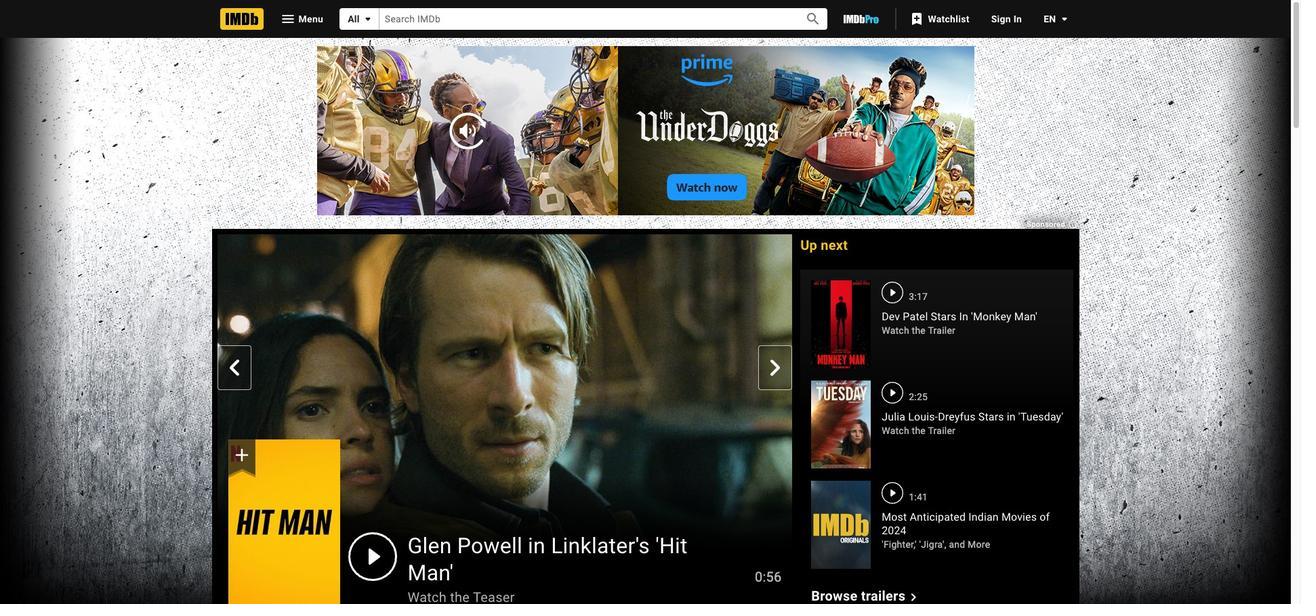 Task type: vqa. For each thing, say whether or not it's contained in the screenshot.
faced
no



Task type: describe. For each thing, give the bounding box(es) containing it.
en button
[[1033, 7, 1072, 31]]

most anticipated indian movies of 2024 image
[[811, 481, 871, 569]]

powell
[[457, 533, 522, 559]]

next
[[821, 237, 848, 253]]

anticipated
[[910, 511, 966, 524]]

All search field
[[340, 8, 828, 30]]

in inside glen powell in linklater's 'hit man'
[[528, 533, 546, 559]]

louis-
[[908, 411, 938, 424]]

all
[[348, 14, 360, 24]]

watch for dev
[[882, 325, 909, 336]]

tuesday image
[[811, 381, 871, 469]]

browse trailers
[[811, 588, 906, 604]]

more
[[968, 539, 990, 550]]

glen powell in linklater's 'hit man'
[[408, 533, 688, 586]]

indian
[[969, 511, 999, 524]]

sign in
[[991, 14, 1022, 24]]

'fighter,'
[[882, 539, 917, 550]]

julia louis-dreyfus stars in 'tuesday' watch the trailer
[[882, 411, 1064, 436]]

in inside julia louis-dreyfus stars in 'tuesday' watch the trailer
[[1007, 411, 1016, 424]]

watch for julia
[[882, 426, 909, 436]]

none field inside the all search box
[[379, 8, 790, 30]]

all button
[[340, 8, 379, 30]]

browse
[[811, 588, 858, 604]]

trailer for dreyfus
[[928, 426, 956, 436]]

glen powell in linklater's 'hit man' image
[[217, 234, 793, 558]]

dev patel stars in 'monkey man' watch the trailer
[[882, 310, 1037, 336]]

in inside dev patel stars in 'monkey man' watch the trailer
[[959, 310, 968, 323]]

'hit
[[655, 533, 688, 559]]

3:17
[[909, 291, 928, 302]]

arrow drop down image
[[1056, 11, 1072, 27]]

sign
[[991, 14, 1011, 24]]

linklater's
[[551, 533, 650, 559]]

glen
[[408, 533, 452, 559]]

of
[[1040, 511, 1050, 524]]

1:41
[[909, 492, 928, 503]]

'jigra',
[[919, 539, 947, 550]]

watchlist
[[928, 14, 970, 24]]

dev
[[882, 310, 900, 323]]

'tuesday'
[[1018, 411, 1064, 424]]



Task type: locate. For each thing, give the bounding box(es) containing it.
0 vertical spatial watch
[[882, 325, 909, 336]]

dreyfus
[[938, 411, 976, 424]]

1 vertical spatial the
[[912, 426, 926, 436]]

trailer inside julia louis-dreyfus stars in 'tuesday' watch the trailer
[[928, 426, 956, 436]]

Search IMDb text field
[[379, 8, 790, 30]]

patel
[[903, 310, 928, 323]]

in inside sign in button
[[1014, 14, 1022, 24]]

up
[[800, 237, 817, 253]]

glen powell in linklater's 'hit man' element
[[217, 234, 793, 604]]

most
[[882, 511, 907, 524]]

man' inside glen powell in linklater's 'hit man'
[[408, 560, 454, 586]]

1 the from the top
[[912, 325, 926, 336]]

0 vertical spatial the
[[912, 325, 926, 336]]

1 trailer from the top
[[928, 325, 956, 336]]

0 horizontal spatial in
[[528, 533, 546, 559]]

the down patel
[[912, 325, 926, 336]]

chevron right inline image
[[767, 360, 784, 376]]

home image
[[220, 8, 263, 30]]

in
[[1014, 14, 1022, 24], [959, 310, 968, 323]]

0 vertical spatial man'
[[1014, 310, 1037, 323]]

the for louis-
[[912, 426, 926, 436]]

up next
[[800, 237, 848, 253]]

the inside julia louis-dreyfus stars in 'tuesday' watch the trailer
[[912, 426, 926, 436]]

hit man image
[[228, 440, 340, 604], [228, 440, 340, 604]]

1 horizontal spatial man'
[[1014, 310, 1037, 323]]

1 vertical spatial man'
[[408, 560, 454, 586]]

glen powell in linklater's 'hit man' group
[[217, 234, 793, 604]]

1 horizontal spatial in
[[1007, 411, 1016, 424]]

chevron left inline image
[[226, 360, 242, 376]]

in left the 'tuesday'
[[1007, 411, 1016, 424]]

chevron right image
[[906, 589, 922, 604]]

the for patel
[[912, 325, 926, 336]]

arrow drop down image
[[360, 11, 376, 27]]

en
[[1044, 14, 1056, 24]]

in right sign
[[1014, 14, 1022, 24]]

watch inside dev patel stars in 'monkey man' watch the trailer
[[882, 325, 909, 336]]

group
[[228, 440, 340, 604]]

most anticipated indian movies of 2024 'fighter,' 'jigra', and more
[[882, 511, 1050, 550]]

2 watch from the top
[[882, 426, 909, 436]]

watch inside julia louis-dreyfus stars in 'tuesday' watch the trailer
[[882, 426, 909, 436]]

1 vertical spatial trailer
[[928, 426, 956, 436]]

menu
[[299, 13, 323, 24]]

the inside dev patel stars in 'monkey man' watch the trailer
[[912, 325, 926, 336]]

in
[[1007, 411, 1016, 424], [528, 533, 546, 559]]

man' down glen
[[408, 560, 454, 586]]

trailers
[[861, 588, 906, 604]]

watch down julia
[[882, 426, 909, 436]]

sponsored content section
[[0, 0, 1296, 604]]

stars right patel
[[931, 310, 956, 323]]

watch down dev
[[882, 325, 909, 336]]

in left 'monkey
[[959, 310, 968, 323]]

and
[[949, 539, 965, 550]]

menu button
[[269, 8, 334, 30]]

1 horizontal spatial in
[[1014, 14, 1022, 24]]

stars right dreyfus
[[978, 411, 1004, 424]]

0 vertical spatial in
[[1014, 14, 1022, 24]]

man' right 'monkey
[[1014, 310, 1037, 323]]

1 vertical spatial in
[[528, 533, 546, 559]]

submit search image
[[805, 11, 821, 27]]

man' for glen powell in linklater's 'hit man'
[[408, 560, 454, 586]]

0 horizontal spatial in
[[959, 310, 968, 323]]

sign in button
[[980, 7, 1033, 31]]

julia
[[882, 411, 905, 424]]

1 vertical spatial in
[[959, 310, 968, 323]]

2 the from the top
[[912, 426, 926, 436]]

the
[[912, 325, 926, 336], [912, 426, 926, 436]]

browse trailers link
[[811, 588, 922, 604]]

the down louis-
[[912, 426, 926, 436]]

watchlist image
[[909, 11, 925, 27]]

man' for dev patel stars in 'monkey man' watch the trailer
[[1014, 310, 1037, 323]]

1 horizontal spatial stars
[[978, 411, 1004, 424]]

None field
[[379, 8, 790, 30]]

stars
[[931, 310, 956, 323], [978, 411, 1004, 424]]

0 vertical spatial in
[[1007, 411, 1016, 424]]

stars inside dev patel stars in 'monkey man' watch the trailer
[[931, 310, 956, 323]]

2024
[[882, 525, 907, 537]]

sponsored
[[1027, 220, 1068, 229]]

monkey man image
[[811, 281, 871, 369]]

movies
[[1002, 511, 1037, 524]]

trailer for stars
[[928, 325, 956, 336]]

trailer
[[928, 325, 956, 336], [928, 426, 956, 436]]

man'
[[1014, 310, 1037, 323], [408, 560, 454, 586]]

0:56
[[755, 569, 782, 585]]

watch
[[882, 325, 909, 336], [882, 426, 909, 436]]

0 vertical spatial stars
[[931, 310, 956, 323]]

man' inside dev patel stars in 'monkey man' watch the trailer
[[1014, 310, 1037, 323]]

0 vertical spatial trailer
[[928, 325, 956, 336]]

stars inside julia louis-dreyfus stars in 'tuesday' watch the trailer
[[978, 411, 1004, 424]]

0 horizontal spatial man'
[[408, 560, 454, 586]]

1 watch from the top
[[882, 325, 909, 336]]

menu image
[[280, 11, 296, 27]]

2:25
[[909, 392, 928, 403]]

watchlist button
[[902, 7, 980, 31]]

1 vertical spatial watch
[[882, 426, 909, 436]]

1 vertical spatial stars
[[978, 411, 1004, 424]]

2 trailer from the top
[[928, 426, 956, 436]]

'monkey
[[971, 310, 1012, 323]]

in right the powell
[[528, 533, 546, 559]]

trailer inside dev patel stars in 'monkey man' watch the trailer
[[928, 325, 956, 336]]

0 horizontal spatial stars
[[931, 310, 956, 323]]



